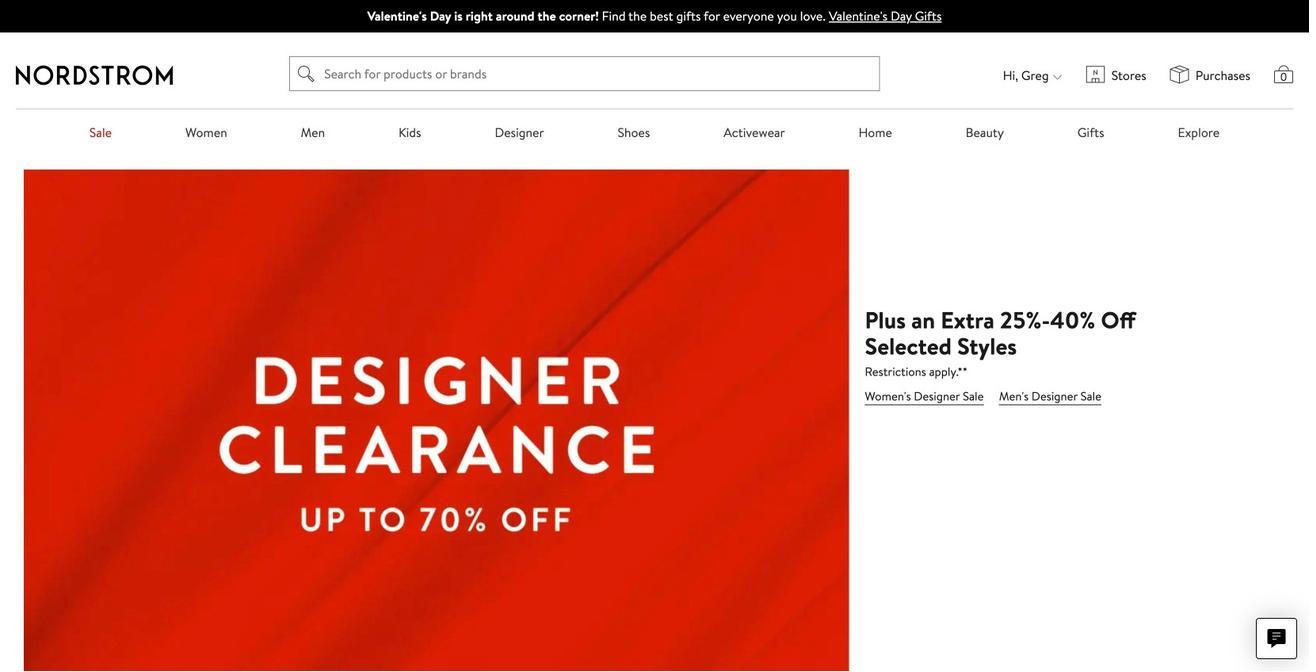 Task type: locate. For each thing, give the bounding box(es) containing it.
Search search field
[[289, 56, 880, 91]]

previous slide image
[[36, 420, 69, 467]]

nordstrom logo element
[[16, 65, 173, 85]]

Search for products or brands search field
[[319, 57, 880, 90]]

large search image
[[298, 64, 315, 83]]



Task type: describe. For each thing, give the bounding box(es) containing it.
live chat image
[[1268, 629, 1287, 648]]



Task type: vqa. For each thing, say whether or not it's contained in the screenshot.
the Search Search Field at top
yes



